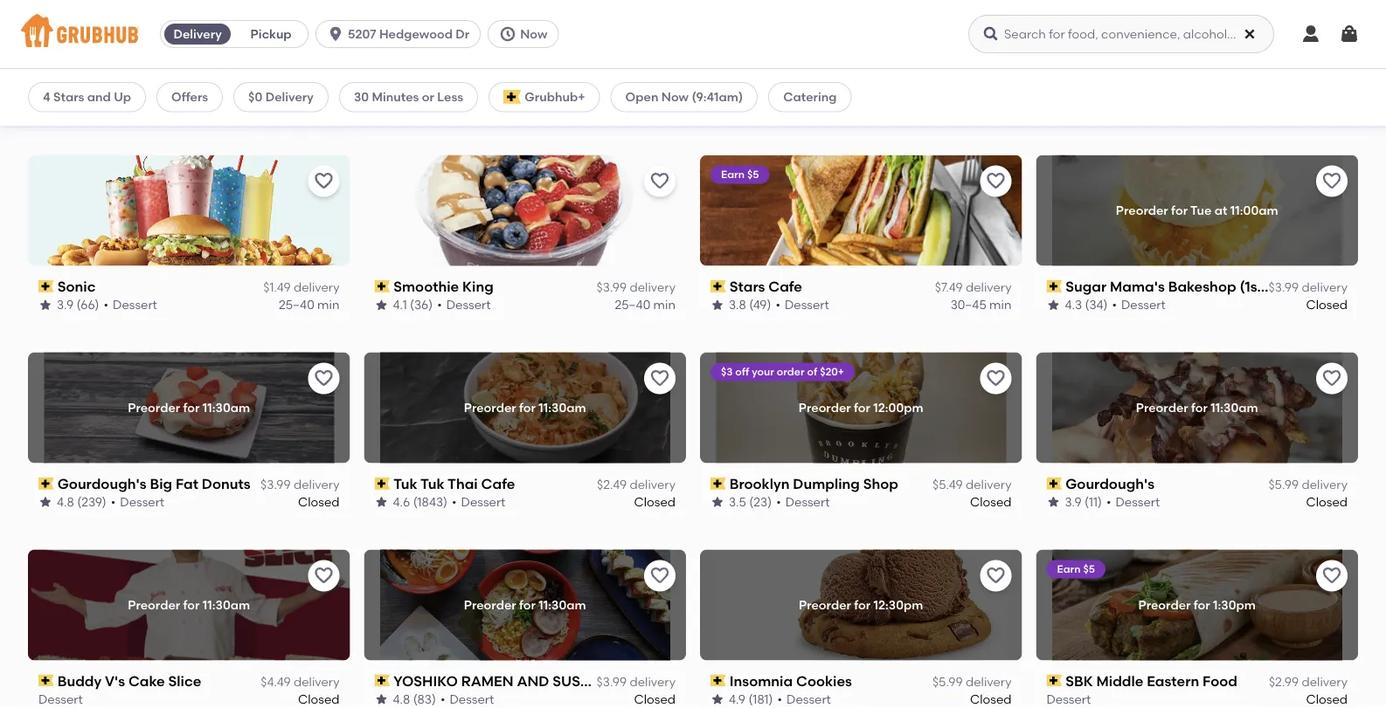 Task type: describe. For each thing, give the bounding box(es) containing it.
3.5 (23)
[[729, 495, 772, 510]]

$3 off your order of $20+
[[721, 366, 844, 378]]

king
[[462, 278, 494, 295]]

save this restaurant image for gourdough's big fat donuts
[[313, 368, 334, 389]]

open now (9:41am)
[[625, 90, 743, 104]]

preorder for 11:30am for tuk tuk thai cafe
[[464, 401, 586, 415]]

save this restaurant image for insomnia cookies
[[985, 566, 1006, 587]]

dessert down hive
[[783, 100, 828, 115]]

for for tuk tuk thai cafe
[[519, 401, 536, 415]]

preorder for tue at 11:00am
[[1116, 203, 1278, 218]]

dessert for insomnia cookies
[[787, 693, 831, 707]]

bar
[[599, 673, 628, 690]]

5207
[[348, 27, 376, 42]]

brooklyn
[[729, 475, 790, 492]]

• dessert down hive
[[774, 100, 828, 115]]

(11)
[[1085, 495, 1102, 510]]

now inside button
[[520, 27, 548, 42]]

preorder for 11:30am for yoshiko ramen and sushi bar
[[464, 598, 586, 613]]

(23)
[[749, 495, 772, 510]]

picnik south 1st
[[393, 81, 500, 98]]

1 vertical spatial cafe
[[481, 475, 515, 492]]

save this restaurant button for gourdough's
[[1316, 363, 1348, 395]]

star icon image left 4.0
[[711, 101, 724, 115]]

star icon image for stars cafe
[[711, 298, 724, 312]]

• for insomnia cookies
[[777, 693, 782, 707]]

4.3
[[1065, 298, 1082, 313]]

4
[[43, 90, 50, 104]]

closed for buddy v's cake slice
[[298, 693, 340, 707]]

your
[[752, 366, 774, 378]]

$1.49 delivery
[[263, 280, 340, 295]]

closed for insomnia cookies
[[970, 693, 1012, 707]]

for for gourdough's big fat donuts
[[183, 401, 200, 415]]

$5.49
[[933, 477, 963, 492]]

• dessert for stars cafe
[[776, 298, 829, 313]]

(239)
[[77, 495, 106, 510]]

$7.49 delivery
[[935, 280, 1012, 295]]

$7.49
[[935, 280, 963, 295]]

dessert for stars cafe
[[785, 298, 829, 313]]

mama's
[[1110, 278, 1165, 295]]

30–45 min
[[951, 298, 1012, 313]]

• dessert for picnik south 1st
[[433, 100, 487, 115]]

at
[[1215, 203, 1227, 218]]

subscription pass image for insomnia cookies
[[711, 675, 726, 687]]

$5.99 for insomnia cookies
[[932, 675, 963, 690]]

less
[[437, 90, 463, 104]]

sbk middle eastern food
[[1065, 673, 1237, 690]]

subscription pass image for smoothie king
[[374, 280, 390, 293]]

1 tuk from the left
[[393, 475, 417, 492]]

dessert down sbk
[[1047, 693, 1091, 707]]

4.8 for gourdough's big fat donuts
[[57, 495, 74, 510]]

star icon image for yoshiko ramen and sushi bar
[[374, 693, 388, 707]]

1 horizontal spatial svg image
[[982, 25, 1000, 43]]

$6.49 delivery
[[261, 83, 340, 97]]

(5)
[[413, 100, 429, 115]]

dessert for sonic
[[113, 298, 157, 313]]

delivery for tuk tuk thai cafe
[[630, 477, 676, 492]]

slice
[[168, 673, 201, 690]]

subscription pass image for the hive
[[711, 83, 726, 95]]

subscription pass image for gourdough's big fat donuts
[[38, 478, 54, 490]]

4.1 (36)
[[393, 298, 433, 313]]

4.6
[[393, 495, 410, 510]]

ramen
[[461, 673, 513, 690]]

• for smoothie king
[[437, 298, 442, 313]]

save this restaurant button for insomnia cookies
[[980, 561, 1012, 592]]

preorder for insomnia cookies
[[799, 598, 851, 613]]

4.8 (83)
[[393, 693, 436, 707]]

delivery for gourdough's
[[1302, 477, 1348, 492]]

star icon image for gourdough's
[[1047, 496, 1061, 510]]

dessert down the buddy
[[38, 693, 83, 707]]

• for yoshiko ramen and sushi bar
[[440, 693, 445, 707]]

dessert for yoshiko ramen and sushi bar
[[450, 693, 494, 707]]

sugar
[[1065, 278, 1107, 295]]

dessert for tuk tuk thai cafe
[[461, 495, 505, 510]]

2 horizontal spatial svg image
[[1339, 24, 1360, 45]]

$4.49
[[261, 675, 291, 690]]

$5 for stars
[[747, 168, 759, 181]]

company
[[184, 81, 252, 98]]

for for sugar mama's bakeshop (1st st)
[[1171, 203, 1188, 218]]

star icon image for picnik south 1st
[[374, 101, 388, 115]]

30–45
[[951, 298, 986, 313]]

• dessert for brooklyn dumpling shop
[[776, 495, 830, 510]]

save this restaurant image for sugar mama's bakeshop (1st st)
[[1321, 171, 1342, 192]]

insomnia
[[729, 673, 793, 690]]

ham
[[147, 81, 180, 98]]

subscription pass image for tuk tuk thai cafe
[[374, 478, 390, 490]]

for for brooklyn dumpling shop
[[854, 401, 870, 415]]

1 horizontal spatial svg image
[[1243, 27, 1257, 41]]

4.9 (181)
[[729, 693, 773, 707]]

1 horizontal spatial cafe
[[768, 278, 802, 295]]

(129)
[[74, 100, 101, 115]]

smoothie king
[[393, 278, 494, 295]]

$3.99 for sugar mama's bakeshop (1st st)
[[1269, 280, 1299, 295]]

11:30am for buddy v's cake slice
[[203, 598, 250, 613]]

star icon image for brooklyn dumpling shop
[[711, 496, 724, 510]]

• for picnik south 1st
[[433, 100, 438, 115]]

subscription pass image for buddy v's cake slice
[[38, 675, 54, 687]]

• for sonic
[[104, 298, 108, 313]]

closed for brooklyn dumpling shop
[[970, 495, 1012, 510]]

$1.49
[[263, 280, 291, 295]]

12:30pm
[[874, 598, 923, 613]]

preorder for 11:30am for gourdough's big fat donuts
[[128, 401, 250, 415]]

delivery button
[[161, 20, 234, 48]]

preorder for 12:30pm
[[799, 598, 923, 613]]

$0 delivery
[[248, 90, 314, 104]]

subscription pass image for texas honey ham company
[[38, 83, 54, 95]]

$2.49 delivery
[[597, 477, 676, 492]]

tuk tuk thai cafe
[[393, 475, 515, 492]]

minutes
[[372, 90, 419, 104]]

order
[[777, 366, 805, 378]]

(9:41am)
[[692, 90, 743, 104]]

$3
[[721, 366, 733, 378]]

preorder for gourdough's
[[1136, 401, 1188, 415]]

$3.99 for gourdough's big fat donuts
[[261, 477, 291, 492]]

$2.99
[[1269, 675, 1299, 690]]

delivery for buddy v's cake slice
[[294, 675, 340, 690]]

3.9 for sonic
[[57, 298, 73, 313]]

3.5 for picnik south 1st
[[393, 100, 410, 115]]

$6.49
[[261, 83, 291, 97]]

3.5 for brooklyn dumpling shop
[[729, 495, 746, 510]]

25–40 for south
[[615, 100, 650, 115]]

svg image inside now button
[[499, 25, 517, 43]]

3.9 (11)
[[1065, 495, 1102, 510]]

smoothie king logo image
[[380, 155, 670, 266]]

save this restaurant image for gourdough's
[[1321, 368, 1342, 389]]

hive
[[758, 81, 789, 98]]

picnik
[[393, 81, 435, 98]]

(36)
[[410, 298, 433, 313]]

earn for sbk middle eastern food
[[1057, 563, 1081, 576]]

save this restaurant button for sugar mama's bakeshop (1st st)
[[1316, 166, 1348, 197]]

v's
[[105, 673, 125, 690]]

up
[[114, 90, 131, 104]]

min for king
[[653, 298, 676, 313]]

(49)
[[749, 298, 771, 313]]

or
[[422, 90, 434, 104]]

star icon image for smoothie king
[[374, 298, 388, 312]]

subscription pass image for sugar mama's bakeshop (1st st)
[[1047, 280, 1062, 293]]

delivery for smoothie king
[[630, 280, 676, 295]]

subscription pass image for brooklyn dumpling shop
[[711, 478, 726, 490]]

open
[[625, 90, 658, 104]]

save this restaurant button for buddy v's cake slice
[[308, 561, 340, 592]]

• right (18)
[[774, 100, 779, 115]]

4 stars and up
[[43, 90, 131, 104]]

$5.99 delivery for insomnia cookies
[[932, 675, 1012, 690]]

• for tuk tuk thai cafe
[[452, 495, 457, 510]]

south
[[439, 81, 479, 98]]



Task type: vqa. For each thing, say whether or not it's contained in the screenshot.
(245)
no



Task type: locate. For each thing, give the bounding box(es) containing it.
earn $5 down 4.0
[[721, 168, 759, 181]]

• dessert for texas honey ham company
[[105, 100, 159, 115]]

svg image inside "5207 hedgewood dr" button
[[327, 25, 344, 43]]

0 vertical spatial $5
[[747, 168, 759, 181]]

star icon image left 3.9 (11)
[[1047, 496, 1061, 510]]

(1843)
[[413, 495, 447, 510]]

4.0 (18)
[[729, 100, 770, 115]]

subscription pass image left the buddy
[[38, 675, 54, 687]]

25–40 min for honey
[[279, 100, 340, 115]]

0 vertical spatial 3.9
[[57, 298, 73, 313]]

save this restaurant image
[[649, 171, 670, 192], [985, 171, 1006, 192], [1321, 171, 1342, 192], [313, 368, 334, 389], [649, 566, 670, 587], [985, 566, 1006, 587], [1321, 566, 1342, 587]]

sonic
[[57, 278, 96, 295]]

dessert down brooklyn dumpling shop
[[785, 495, 830, 510]]

0 horizontal spatial svg image
[[327, 25, 344, 43]]

star icon image for insomnia cookies
[[711, 693, 724, 707]]

• dessert for sonic
[[104, 298, 157, 313]]

subscription pass image for yoshiko ramen and sushi bar
[[374, 675, 390, 687]]

2 horizontal spatial svg image
[[1300, 24, 1321, 45]]

• dessert down gourdough's big fat donuts
[[111, 495, 164, 510]]

1 gourdough's from the left
[[57, 475, 146, 492]]

bakeshop
[[1168, 278, 1236, 295]]

star icon image left 4.6
[[374, 496, 388, 510]]

subscription pass image left sugar
[[1047, 280, 1062, 293]]

• for brooklyn dumpling shop
[[776, 495, 781, 510]]

1 horizontal spatial $5
[[1083, 563, 1095, 576]]

min for south
[[653, 100, 676, 115]]

(66)
[[76, 298, 99, 313]]

2 tuk from the left
[[420, 475, 444, 492]]

food
[[1203, 673, 1237, 690]]

subscription pass image inside the hive link
[[711, 83, 726, 95]]

delivery inside button
[[173, 27, 222, 42]]

• left up
[[105, 100, 110, 115]]

dessert down 'king'
[[446, 298, 491, 313]]

shop
[[863, 475, 898, 492]]

• for sugar mama's bakeshop (1st st)
[[1112, 298, 1117, 313]]

3.5 left (23)
[[729, 495, 746, 510]]

1 horizontal spatial 3.9
[[1065, 495, 1082, 510]]

st)
[[1266, 278, 1285, 295]]

delivery for stars cafe
[[966, 280, 1012, 295]]

0 vertical spatial stars
[[53, 90, 84, 104]]

4.1 for smoothie king
[[393, 298, 407, 313]]

yoshiko
[[393, 673, 458, 690]]

hedgewood
[[379, 27, 453, 42]]

12:00pm
[[873, 401, 924, 415]]

earn $5 down 3.9 (11)
[[1057, 563, 1095, 576]]

4.9
[[729, 693, 746, 707]]

cafe up (49)
[[768, 278, 802, 295]]

0 horizontal spatial $5
[[747, 168, 759, 181]]

1 vertical spatial 4.1
[[393, 298, 407, 313]]

smoothie
[[393, 278, 459, 295]]

1 vertical spatial $5.99 delivery
[[932, 675, 1012, 690]]

• dessert down "thai"
[[452, 495, 505, 510]]

11:30am for tuk tuk thai cafe
[[539, 401, 586, 415]]

of
[[807, 366, 817, 378]]

star icon image left 4.8 (239)
[[38, 496, 52, 510]]

buddy
[[57, 673, 102, 690]]

dessert down "stars cafe"
[[785, 298, 829, 313]]

• dessert down 'king'
[[437, 298, 491, 313]]

1 vertical spatial 3.5
[[729, 495, 746, 510]]

$2.99 delivery
[[1269, 675, 1348, 690]]

sushi
[[553, 673, 595, 690]]

for for buddy v's cake slice
[[183, 598, 200, 613]]

off
[[735, 366, 749, 378]]

3.9 down "sonic"
[[57, 298, 73, 313]]

3.9
[[57, 298, 73, 313], [1065, 495, 1082, 510]]

0 horizontal spatial $5.99
[[932, 675, 963, 690]]

25–40 for honey
[[279, 100, 314, 115]]

subscription pass image left yoshiko
[[374, 675, 390, 687]]

0 vertical spatial now
[[520, 27, 548, 42]]

min down $6.49 delivery
[[317, 100, 340, 115]]

(83)
[[413, 693, 436, 707]]

min right 30–45
[[989, 298, 1012, 313]]

• dessert down "stars cafe"
[[776, 298, 829, 313]]

3.9 for gourdough's
[[1065, 495, 1082, 510]]

delivery for brooklyn dumpling shop
[[966, 477, 1012, 492]]

3.8
[[729, 298, 746, 313]]

2 gourdough's from the left
[[1065, 475, 1155, 492]]

sonic logo image
[[28, 155, 350, 266]]

30
[[354, 90, 369, 104]]

Search for food, convenience, alcohol... search field
[[968, 15, 1274, 53]]

1 horizontal spatial 4.8
[[393, 693, 410, 707]]

star icon image left 4.9
[[711, 693, 724, 707]]

preorder for 12:00pm
[[799, 401, 924, 415]]

subscription pass image left texas at the left top
[[38, 83, 54, 95]]

stars up 3.8 (49)
[[729, 278, 765, 295]]

subscription pass image for picnik south 1st
[[374, 83, 390, 95]]

4.8 left (83)
[[393, 693, 410, 707]]

subscription pass image for stars cafe
[[711, 280, 726, 293]]

closed
[[1306, 298, 1348, 313], [298, 495, 340, 510], [634, 495, 676, 510], [970, 495, 1012, 510], [1306, 495, 1348, 510], [298, 693, 340, 707], [634, 693, 676, 707], [970, 693, 1012, 707], [1306, 693, 1348, 707]]

• dessert for tuk tuk thai cafe
[[452, 495, 505, 510]]

closed for tuk tuk thai cafe
[[634, 495, 676, 510]]

0 vertical spatial 4.1
[[57, 100, 71, 115]]

delivery right $0
[[265, 90, 314, 104]]

save this restaurant button for smoothie king
[[644, 166, 676, 197]]

3.9 left (11)
[[1065, 495, 1082, 510]]

4.8
[[57, 495, 74, 510], [393, 693, 410, 707]]

0 vertical spatial earn
[[721, 168, 745, 181]]

• down the tuk tuk thai cafe at the bottom left of the page
[[452, 495, 457, 510]]

dessert down mama's
[[1121, 298, 1166, 313]]

for for yoshiko ramen and sushi bar
[[519, 598, 536, 613]]

0 horizontal spatial earn $5
[[721, 168, 759, 181]]

0 horizontal spatial 3.9
[[57, 298, 73, 313]]

1 vertical spatial stars
[[729, 278, 765, 295]]

save this restaurant button
[[308, 166, 340, 197], [644, 166, 676, 197], [980, 166, 1012, 197], [1316, 166, 1348, 197], [308, 363, 340, 395], [644, 363, 676, 395], [980, 363, 1012, 395], [1316, 363, 1348, 395], [308, 561, 340, 592], [644, 561, 676, 592], [980, 561, 1012, 592], [1316, 561, 1348, 592]]

subscription pass image left the tuk tuk thai cafe at the bottom left of the page
[[374, 478, 390, 490]]

dr
[[456, 27, 469, 42]]

preorder for 11:30am for gourdough's
[[1136, 401, 1258, 415]]

30 minutes or less
[[354, 90, 463, 104]]

1 horizontal spatial $5.99 delivery
[[1268, 477, 1348, 492]]

• dessert for gourdough's
[[1106, 495, 1160, 510]]

delivery up company
[[173, 27, 222, 42]]

delivery
[[173, 27, 222, 42], [265, 90, 314, 104]]

• right (36)
[[437, 298, 442, 313]]

4.8 left '(239)'
[[57, 495, 74, 510]]

preorder for 11:30am
[[128, 401, 250, 415], [464, 401, 586, 415], [1136, 401, 1258, 415], [128, 598, 250, 613], [464, 598, 586, 613]]

4.3 (34)
[[1065, 298, 1108, 313]]

min down '$3.49 delivery'
[[653, 100, 676, 115]]

star icon image left 4.3
[[1047, 298, 1061, 312]]

the hive link
[[711, 79, 1012, 99]]

$20+
[[820, 366, 844, 378]]

star icon image left 3.8
[[711, 298, 724, 312]]

min left 3.8
[[653, 298, 676, 313]]

0 vertical spatial 4.8
[[57, 495, 74, 510]]

dessert for gourdough's big fat donuts
[[120, 495, 164, 510]]

$3.99 delivery for smoothie king
[[597, 280, 676, 295]]

• dessert right (66)
[[104, 298, 157, 313]]

preorder for 1:30pm
[[1138, 598, 1256, 613]]

4.8 for yoshiko ramen and sushi bar
[[393, 693, 410, 707]]

• right (23)
[[776, 495, 781, 510]]

subscription pass image
[[38, 83, 54, 95], [374, 83, 390, 95], [711, 83, 726, 95], [1047, 280, 1062, 293], [374, 478, 390, 490], [38, 675, 54, 687], [374, 675, 390, 687], [711, 675, 726, 687], [1047, 675, 1062, 687]]

0 horizontal spatial svg image
[[499, 25, 517, 43]]

closed for sugar mama's bakeshop (1st st)
[[1306, 298, 1348, 313]]

delivery for yoshiko ramen and sushi bar
[[630, 675, 676, 690]]

4.0
[[729, 100, 746, 115]]

dumpling
[[793, 475, 860, 492]]

25–40 min
[[279, 100, 340, 115], [615, 100, 676, 115], [279, 298, 340, 313], [615, 298, 676, 313]]

1 horizontal spatial 4.1
[[393, 298, 407, 313]]

1 horizontal spatial 3.5
[[729, 495, 746, 510]]

now right open
[[661, 90, 689, 104]]

dessert down honey
[[114, 100, 159, 115]]

1 vertical spatial earn $5
[[1057, 563, 1095, 576]]

tuk up 4.6
[[393, 475, 417, 492]]

and
[[517, 673, 549, 690]]

• right (66)
[[104, 298, 108, 313]]

subscription pass image
[[38, 280, 54, 293], [374, 280, 390, 293], [711, 280, 726, 293], [38, 478, 54, 490], [711, 478, 726, 490], [1047, 478, 1062, 490]]

dessert for texas honey ham company
[[114, 100, 159, 115]]

1 horizontal spatial tuk
[[420, 475, 444, 492]]

closed for gourdough's big fat donuts
[[298, 495, 340, 510]]

min down $1.49 delivery at the left top of the page
[[317, 298, 340, 313]]

$5 down (11)
[[1083, 563, 1095, 576]]

star icon image left the 4.1 (36)
[[374, 298, 388, 312]]

save this restaurant button for yoshiko ramen and sushi bar
[[644, 561, 676, 592]]

0 horizontal spatial 4.1
[[57, 100, 71, 115]]

star icon image for sugar mama's bakeshop (1st st)
[[1047, 298, 1061, 312]]

offers
[[171, 90, 208, 104]]

delivery for sonic
[[294, 280, 340, 295]]

stars
[[53, 90, 84, 104], [729, 278, 765, 295]]

cafe right "thai"
[[481, 475, 515, 492]]

• for texas honey ham company
[[105, 100, 110, 115]]

save this restaurant image for sonic
[[313, 171, 334, 192]]

tuk up the (1843)
[[420, 475, 444, 492]]

and
[[87, 90, 111, 104]]

11:30am
[[203, 401, 250, 415], [539, 401, 586, 415], [1211, 401, 1258, 415], [203, 598, 250, 613], [539, 598, 586, 613]]

save this restaurant image for buddy v's cake slice
[[313, 566, 334, 587]]

the
[[729, 81, 755, 98]]

preorder for sbk middle eastern food
[[1138, 598, 1191, 613]]

3.9 (66)
[[57, 298, 99, 313]]

1 horizontal spatial stars
[[729, 278, 765, 295]]

0 vertical spatial $5.99
[[1268, 477, 1299, 492]]

grubhub plus flag logo image
[[504, 90, 521, 104]]

delivery for sugar mama's bakeshop (1st st)
[[1302, 280, 1348, 295]]

$4.49 delivery
[[261, 675, 340, 690]]

cake
[[128, 673, 165, 690]]

$5.99 delivery for gourdough's
[[1268, 477, 1348, 492]]

now button
[[488, 20, 566, 48]]

preorder for brooklyn dumpling shop
[[799, 401, 851, 415]]

1 vertical spatial delivery
[[265, 90, 314, 104]]

preorder for buddy v's cake slice
[[128, 598, 180, 613]]

11:30am for gourdough's big fat donuts
[[203, 401, 250, 415]]

0 vertical spatial 3.5
[[393, 100, 410, 115]]

brooklyn dumpling shop
[[729, 475, 898, 492]]

0 horizontal spatial tuk
[[393, 475, 417, 492]]

texas honey ham company
[[57, 81, 252, 98]]

1 vertical spatial now
[[661, 90, 689, 104]]

• dessert down insomnia cookies
[[777, 693, 831, 707]]

star icon image left "4.8 (83)"
[[374, 693, 388, 707]]

• right (49)
[[776, 298, 780, 313]]

star icon image for gourdough's big fat donuts
[[38, 496, 52, 510]]

1:30pm
[[1213, 598, 1256, 613]]

• dessert for smoothie king
[[437, 298, 491, 313]]

subscription pass image for sonic
[[38, 280, 54, 293]]

25–40 min for south
[[615, 100, 676, 115]]

earn for stars cafe
[[721, 168, 745, 181]]

0 horizontal spatial gourdough's
[[57, 475, 146, 492]]

1 vertical spatial 3.9
[[1065, 495, 1082, 510]]

save this restaurant button for tuk tuk thai cafe
[[644, 363, 676, 395]]

closed for sbk middle eastern food
[[1306, 693, 1348, 707]]

• right (83)
[[440, 693, 445, 707]]

0 vertical spatial cafe
[[768, 278, 802, 295]]

save this restaurant button for gourdough's big fat donuts
[[308, 363, 340, 395]]

subscription pass image for sbk middle eastern food
[[1047, 675, 1062, 687]]

gourdough's for gourdough's big fat donuts
[[57, 475, 146, 492]]

0 horizontal spatial delivery
[[173, 27, 222, 42]]

$3.99 for smoothie king
[[597, 280, 627, 295]]

• dessert down mama's
[[1112, 298, 1166, 313]]

dessert down "thai"
[[461, 495, 505, 510]]

texas
[[57, 81, 96, 98]]

earn down 4.0
[[721, 168, 745, 181]]

$3.99 for yoshiko ramen and sushi bar
[[597, 675, 627, 690]]

$5 for sbk
[[1083, 563, 1095, 576]]

donuts
[[202, 475, 250, 492]]

0 horizontal spatial stars
[[53, 90, 84, 104]]

• right (11)
[[1106, 495, 1111, 510]]

thai
[[448, 475, 478, 492]]

• right (181)
[[777, 693, 782, 707]]

3.5 left (5)
[[393, 100, 410, 115]]

sbk
[[1065, 673, 1093, 690]]

$3.99 delivery for gourdough's big fat donuts
[[261, 477, 340, 492]]

star icon image right "30"
[[374, 101, 388, 115]]

subscription pass image left 'the'
[[711, 83, 726, 95]]

dessert for gourdough's
[[1116, 495, 1160, 510]]

preorder for sugar mama's bakeshop (1st st)
[[1116, 203, 1168, 218]]

gourdough's up (11)
[[1065, 475, 1155, 492]]

star icon image left the 4.1 (129)
[[38, 101, 52, 115]]

• dessert right (11)
[[1106, 495, 1160, 510]]

0 horizontal spatial now
[[520, 27, 548, 42]]

1 horizontal spatial earn $5
[[1057, 563, 1095, 576]]

(34)
[[1085, 298, 1108, 313]]

1 vertical spatial earn
[[1057, 563, 1081, 576]]

0 horizontal spatial $5.99 delivery
[[932, 675, 1012, 690]]

$3.99 delivery for yoshiko ramen and sushi bar
[[597, 675, 676, 690]]

subscription pass image left sbk
[[1047, 675, 1062, 687]]

1 vertical spatial $5.99
[[932, 675, 963, 690]]

0 horizontal spatial 4.8
[[57, 495, 74, 510]]

save this restaurant button for sonic
[[308, 166, 340, 197]]

dessert down gourdough's big fat donuts
[[120, 495, 164, 510]]

for for sbk middle eastern food
[[1194, 598, 1210, 613]]

1st
[[482, 81, 500, 98]]

delivery for picnik south 1st
[[630, 83, 676, 97]]

1 horizontal spatial gourdough's
[[1065, 475, 1155, 492]]

star icon image left 3.5 (23)
[[711, 496, 724, 510]]

4.1 for texas honey ham company
[[57, 100, 71, 115]]

stars cafe logo image
[[700, 155, 1022, 266]]

dessert for smoothie king
[[446, 298, 491, 313]]

$5.49 delivery
[[933, 477, 1012, 492]]

svg image
[[1300, 24, 1321, 45], [327, 25, 344, 43], [1243, 27, 1257, 41]]

1 horizontal spatial earn
[[1057, 563, 1081, 576]]

gourdough's
[[57, 475, 146, 492], [1065, 475, 1155, 492]]

$5
[[747, 168, 759, 181], [1083, 563, 1095, 576]]

buddy v's cake slice
[[57, 673, 201, 690]]

star icon image for texas honey ham company
[[38, 101, 52, 115]]

4.6 (1843)
[[393, 495, 447, 510]]

subscription pass image left insomnia
[[711, 675, 726, 687]]

25–40 for king
[[615, 298, 650, 313]]

• dessert down south
[[433, 100, 487, 115]]

4.1 right 4
[[57, 100, 71, 115]]

stars cafe
[[729, 278, 802, 295]]

• dessert down ramen
[[440, 693, 494, 707]]

eastern
[[1147, 673, 1199, 690]]

$3.99
[[597, 280, 627, 295], [1269, 280, 1299, 295], [261, 477, 291, 492], [597, 675, 627, 690]]

1 vertical spatial $5
[[1083, 563, 1095, 576]]

• dessert down honey
[[105, 100, 159, 115]]

0 horizontal spatial earn
[[721, 168, 745, 181]]

closed for gourdough's
[[1306, 495, 1348, 510]]

5207 hedgewood dr
[[348, 27, 469, 42]]

• for stars cafe
[[776, 298, 780, 313]]

0 horizontal spatial 3.5
[[393, 100, 410, 115]]

big
[[150, 475, 172, 492]]

• dessert down brooklyn dumpling shop
[[776, 495, 830, 510]]

• right '(239)'
[[111, 495, 116, 510]]

preorder for 11:30am for buddy v's cake slice
[[128, 598, 250, 613]]

now up grubhub+
[[520, 27, 548, 42]]

0 vertical spatial $5.99 delivery
[[1268, 477, 1348, 492]]

0 vertical spatial delivery
[[173, 27, 222, 42]]

1 horizontal spatial delivery
[[265, 90, 314, 104]]

dessert right (11)
[[1116, 495, 1160, 510]]

main navigation navigation
[[0, 0, 1386, 69]]

11:30am for gourdough's
[[1211, 401, 1258, 415]]

• dessert for insomnia cookies
[[777, 693, 831, 707]]

dessert right (66)
[[113, 298, 157, 313]]

4.1 (129)
[[57, 100, 101, 115]]

dessert down ramen
[[450, 693, 494, 707]]

min for honey
[[317, 100, 340, 115]]

dessert for sugar mama's bakeshop (1st st)
[[1121, 298, 1166, 313]]

earn down 3.9 (11)
[[1057, 563, 1081, 576]]

4.1 left (36)
[[393, 298, 407, 313]]

(18)
[[749, 100, 770, 115]]

for for gourdough's
[[1191, 401, 1208, 415]]

stars right 4
[[53, 90, 84, 104]]

save this restaurant image
[[313, 171, 334, 192], [649, 368, 670, 389], [985, 368, 1006, 389], [1321, 368, 1342, 389], [313, 566, 334, 587]]

1 vertical spatial 4.8
[[393, 693, 410, 707]]

• dessert for sugar mama's bakeshop (1st st)
[[1112, 298, 1166, 313]]

closed for yoshiko ramen and sushi bar
[[634, 693, 676, 707]]

gourdough's up '(239)'
[[57, 475, 146, 492]]

$0
[[248, 90, 262, 104]]

$3.49 delivery
[[597, 83, 676, 97]]

• right (5)
[[433, 100, 438, 115]]

earn $5 for sbk
[[1057, 563, 1095, 576]]

0 horizontal spatial cafe
[[481, 475, 515, 492]]

• right (34) on the top right
[[1112, 298, 1117, 313]]

$5 down 4.0 (18)
[[747, 168, 759, 181]]

1 horizontal spatial now
[[661, 90, 689, 104]]

star icon image
[[38, 101, 52, 115], [374, 101, 388, 115], [711, 101, 724, 115], [38, 298, 52, 312], [374, 298, 388, 312], [711, 298, 724, 312], [1047, 298, 1061, 312], [38, 496, 52, 510], [374, 496, 388, 510], [711, 496, 724, 510], [1047, 496, 1061, 510], [374, 693, 388, 707], [711, 693, 724, 707]]

pickup
[[250, 27, 292, 42]]

star icon image for tuk tuk thai cafe
[[374, 496, 388, 510]]

1 horizontal spatial $5.99
[[1268, 477, 1299, 492]]

catering
[[783, 90, 837, 104]]

dessert down south
[[443, 100, 487, 115]]

yoshiko ramen and sushi bar
[[393, 673, 628, 690]]

preorder for yoshiko ramen and sushi bar
[[464, 598, 516, 613]]

$2.49
[[597, 477, 627, 492]]

0 vertical spatial earn $5
[[721, 168, 759, 181]]

subscription pass image right "30"
[[374, 83, 390, 95]]

star icon image left '3.9 (66)'
[[38, 298, 52, 312]]

svg image
[[1339, 24, 1360, 45], [499, 25, 517, 43], [982, 25, 1000, 43]]

dessert down the cookies in the right of the page
[[787, 693, 831, 707]]

preorder for gourdough's big fat donuts
[[128, 401, 180, 415]]



